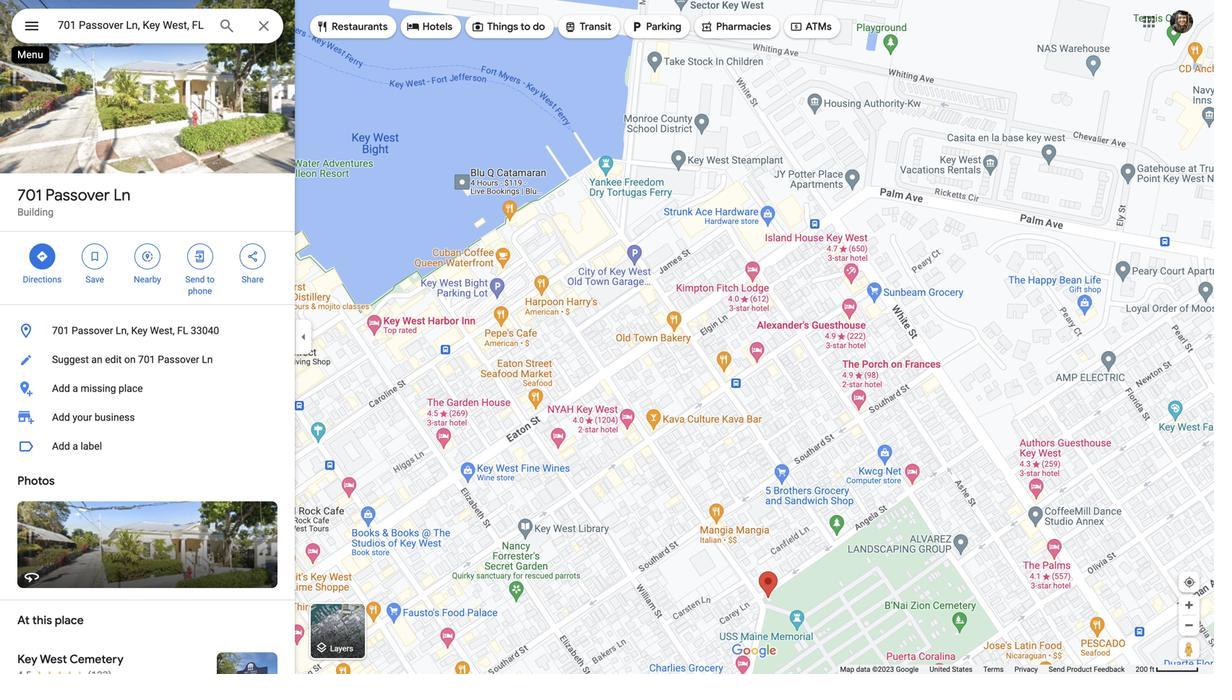 Task type: locate. For each thing, give the bounding box(es) containing it.
1 add from the top
[[52, 383, 70, 395]]

1 a from the top
[[73, 383, 78, 395]]

collapse side panel image
[[296, 329, 312, 345]]

to
[[521, 20, 531, 33], [207, 275, 215, 285]]

key
[[131, 325, 148, 337], [17, 652, 38, 667]]

united
[[930, 665, 950, 674]]


[[246, 249, 259, 265]]

passover up building
[[45, 185, 110, 205]]


[[471, 19, 484, 35]]

 button
[[12, 9, 52, 46]]

701 Passover Ln, Key West, FL 33040 field
[[12, 9, 283, 43]]

footer containing map data ©2023 google
[[840, 665, 1136, 674]]

a left label
[[73, 441, 78, 452]]

 atms
[[790, 19, 832, 35]]

key right ln,
[[131, 325, 148, 337]]

 restaurants
[[316, 19, 388, 35]]

passover inside 701 passover ln building
[[45, 185, 110, 205]]

send inside send to phone
[[185, 275, 205, 285]]

add inside button
[[52, 383, 70, 395]]

2 add from the top
[[52, 412, 70, 424]]

send left "product"
[[1049, 665, 1065, 674]]

0 horizontal spatial send
[[185, 275, 205, 285]]

a for label
[[73, 441, 78, 452]]

send inside button
[[1049, 665, 1065, 674]]

2 vertical spatial add
[[52, 441, 70, 452]]

do
[[533, 20, 545, 33]]

1 vertical spatial a
[[73, 441, 78, 452]]

0 vertical spatial add
[[52, 383, 70, 395]]

200 ft button
[[1136, 665, 1199, 674]]

restaurants
[[332, 20, 388, 33]]

1 vertical spatial add
[[52, 412, 70, 424]]

west,
[[150, 325, 175, 337]]

0 vertical spatial a
[[73, 383, 78, 395]]

place down on
[[119, 383, 143, 395]]

add inside button
[[52, 441, 70, 452]]

place right this
[[55, 613, 84, 628]]

1 vertical spatial send
[[1049, 665, 1065, 674]]

to left do
[[521, 20, 531, 33]]

701 passover ln, key west, fl 33040 button
[[0, 317, 295, 346]]

0 vertical spatial key
[[131, 325, 148, 337]]

add for add a label
[[52, 441, 70, 452]]

1 vertical spatial to
[[207, 275, 215, 285]]

transit
[[580, 20, 612, 33]]

suggest an edit on 701 passover ln button
[[0, 346, 295, 374]]

1 horizontal spatial to
[[521, 20, 531, 33]]

add left label
[[52, 441, 70, 452]]

a inside button
[[73, 441, 78, 452]]

0 horizontal spatial place
[[55, 613, 84, 628]]

add for add your business
[[52, 412, 70, 424]]

suggest an edit on 701 passover ln
[[52, 354, 213, 366]]

add left your
[[52, 412, 70, 424]]

passover down fl
[[158, 354, 199, 366]]

0 horizontal spatial to
[[207, 275, 215, 285]]

ln,
[[116, 325, 129, 337]]

ln
[[114, 185, 131, 205], [202, 354, 213, 366]]

send for send product feedback
[[1049, 665, 1065, 674]]

photos
[[17, 474, 55, 489]]

701 for ln,
[[52, 325, 69, 337]]

add down suggest
[[52, 383, 70, 395]]

701 up building
[[17, 185, 42, 205]]

0 vertical spatial to
[[521, 20, 531, 33]]

3 add from the top
[[52, 441, 70, 452]]

parking
[[646, 20, 682, 33]]

2 horizontal spatial 701
[[138, 354, 155, 366]]

send up phone
[[185, 275, 205, 285]]

to inside send to phone
[[207, 275, 215, 285]]

0 vertical spatial 701
[[17, 185, 42, 205]]

701
[[17, 185, 42, 205], [52, 325, 69, 337], [138, 354, 155, 366]]

0 vertical spatial send
[[185, 275, 205, 285]]

1 horizontal spatial ln
[[202, 354, 213, 366]]

a left missing
[[73, 383, 78, 395]]

terms button
[[984, 665, 1004, 674]]

1 horizontal spatial place
[[119, 383, 143, 395]]

footer
[[840, 665, 1136, 674]]

701 inside 701 passover ln building
[[17, 185, 42, 205]]


[[407, 19, 420, 35]]

1 vertical spatial ln
[[202, 354, 213, 366]]

map data ©2023 google
[[840, 665, 919, 674]]

 pharmacies
[[700, 19, 771, 35]]


[[316, 19, 329, 35]]

701 right on
[[138, 354, 155, 366]]

2 a from the top
[[73, 441, 78, 452]]

place inside button
[[119, 383, 143, 395]]

a inside button
[[73, 383, 78, 395]]

add your business link
[[0, 403, 295, 432]]

1 vertical spatial passover
[[72, 325, 113, 337]]

701 passover ln main content
[[0, 0, 295, 674]]

send to phone
[[185, 275, 215, 296]]

key left west
[[17, 652, 38, 667]]


[[790, 19, 803, 35]]

passover up 'an'
[[72, 325, 113, 337]]

actions for 701 passover ln region
[[0, 232, 295, 304]]

©2023
[[872, 665, 894, 674]]

send
[[185, 275, 205, 285], [1049, 665, 1065, 674]]

add
[[52, 383, 70, 395], [52, 412, 70, 424], [52, 441, 70, 452]]

0 vertical spatial place
[[119, 383, 143, 395]]

0 horizontal spatial 701
[[17, 185, 42, 205]]

0 vertical spatial passover
[[45, 185, 110, 205]]

show street view coverage image
[[1179, 638, 1200, 660]]

hotels
[[423, 20, 453, 33]]

None field
[[58, 17, 207, 34]]

business
[[95, 412, 135, 424]]

701 up suggest
[[52, 325, 69, 337]]

privacy button
[[1015, 665, 1038, 674]]

1 horizontal spatial 701
[[52, 325, 69, 337]]

0 horizontal spatial ln
[[114, 185, 131, 205]]


[[700, 19, 713, 35]]

nearby
[[134, 275, 161, 285]]

to up phone
[[207, 275, 215, 285]]


[[630, 19, 643, 35]]

1 horizontal spatial key
[[131, 325, 148, 337]]

1 horizontal spatial send
[[1049, 665, 1065, 674]]

send product feedback
[[1049, 665, 1125, 674]]

add a label
[[52, 441, 102, 452]]

1 vertical spatial 701
[[52, 325, 69, 337]]

phone
[[188, 286, 212, 296]]

key west cemetery
[[17, 652, 124, 667]]

directions
[[23, 275, 62, 285]]

building
[[17, 206, 54, 218]]

a
[[73, 383, 78, 395], [73, 441, 78, 452]]

0 vertical spatial ln
[[114, 185, 131, 205]]

passover
[[45, 185, 110, 205], [72, 325, 113, 337], [158, 354, 199, 366]]

1 vertical spatial place
[[55, 613, 84, 628]]

1 vertical spatial key
[[17, 652, 38, 667]]

200 ft
[[1136, 665, 1155, 674]]

show your location image
[[1183, 576, 1196, 589]]

a for missing
[[73, 383, 78, 395]]

place
[[119, 383, 143, 395], [55, 613, 84, 628]]

west
[[40, 652, 67, 667]]



Task type: vqa. For each thing, say whether or not it's contained in the screenshot.


Task type: describe. For each thing, give the bounding box(es) containing it.
this
[[32, 613, 52, 628]]

to inside  things to do
[[521, 20, 531, 33]]

key inside button
[[131, 325, 148, 337]]

cemetery
[[70, 652, 124, 667]]

ft
[[1150, 665, 1155, 674]]

google
[[896, 665, 919, 674]]

label
[[81, 441, 102, 452]]


[[141, 249, 154, 265]]

 transit
[[564, 19, 612, 35]]

atms
[[806, 20, 832, 33]]

fl
[[177, 325, 188, 337]]

none field inside '701 passover ln, key west, fl 33040' field
[[58, 17, 207, 34]]

4.5 stars 133 reviews image
[[17, 669, 112, 674]]

data
[[856, 665, 871, 674]]

map
[[840, 665, 855, 674]]

save
[[86, 275, 104, 285]]

701 passover ln building
[[17, 185, 131, 218]]

send product feedback button
[[1049, 665, 1125, 674]]


[[88, 249, 101, 265]]

passover for ln
[[45, 185, 110, 205]]

2 vertical spatial 701
[[138, 354, 155, 366]]

at this place
[[17, 613, 84, 628]]

add your business
[[52, 412, 135, 424]]

add a missing place
[[52, 383, 143, 395]]

701 passover ln, key west, fl 33040
[[52, 325, 219, 337]]

feedback
[[1094, 665, 1125, 674]]


[[194, 249, 207, 265]]


[[23, 16, 40, 37]]

google account: giulia masi  
(giulia.masi@adept.ai) image
[[1170, 10, 1193, 33]]

ln inside suggest an edit on 701 passover ln button
[[202, 354, 213, 366]]

footer inside google maps element
[[840, 665, 1136, 674]]

2 vertical spatial passover
[[158, 354, 199, 366]]

33040
[[191, 325, 219, 337]]

united states
[[930, 665, 973, 674]]

on
[[124, 354, 136, 366]]

product
[[1067, 665, 1092, 674]]

google maps element
[[0, 0, 1214, 674]]

add for add a missing place
[[52, 383, 70, 395]]

zoom in image
[[1184, 600, 1195, 611]]

200
[[1136, 665, 1148, 674]]

privacy
[[1015, 665, 1038, 674]]

share
[[242, 275, 264, 285]]

states
[[952, 665, 973, 674]]

at
[[17, 613, 30, 628]]

missing
[[81, 383, 116, 395]]

 search field
[[12, 9, 283, 46]]

layers
[[330, 644, 353, 653]]

united states button
[[930, 665, 973, 674]]

pharmacies
[[716, 20, 771, 33]]

 things to do
[[471, 19, 545, 35]]

add a missing place button
[[0, 374, 295, 403]]

0 horizontal spatial key
[[17, 652, 38, 667]]

your
[[73, 412, 92, 424]]

 hotels
[[407, 19, 453, 35]]

things
[[487, 20, 518, 33]]

edit
[[105, 354, 122, 366]]

key west cemetery link
[[0, 641, 295, 674]]

add a label button
[[0, 432, 295, 461]]

ln inside 701 passover ln building
[[114, 185, 131, 205]]

send for send to phone
[[185, 275, 205, 285]]

terms
[[984, 665, 1004, 674]]

zoom out image
[[1184, 620, 1195, 631]]

suggest
[[52, 354, 89, 366]]


[[36, 249, 49, 265]]

701 for ln
[[17, 185, 42, 205]]

 parking
[[630, 19, 682, 35]]

passover for ln,
[[72, 325, 113, 337]]


[[564, 19, 577, 35]]

an
[[91, 354, 102, 366]]



